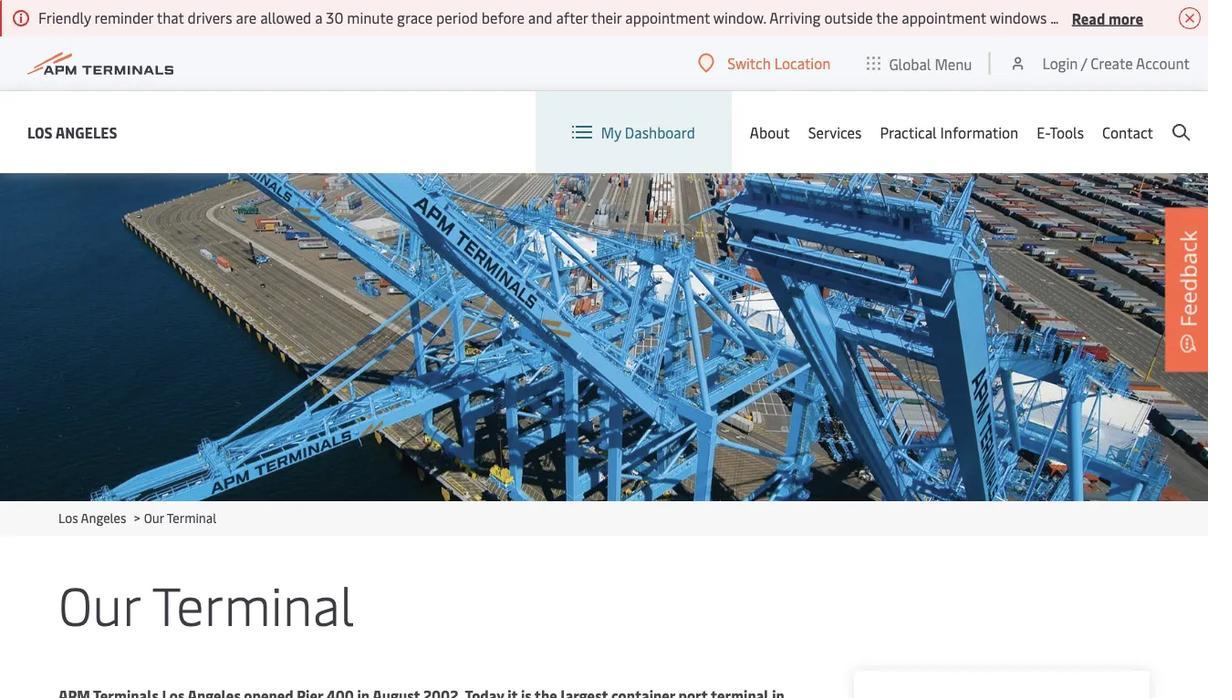 Task type: vqa. For each thing, say whether or not it's contained in the screenshot.
Global
yes



Task type: describe. For each thing, give the bounding box(es) containing it.
more
[[1109, 8, 1143, 28]]

/
[[1081, 53, 1087, 73]]

my dashboard
[[601, 122, 695, 142]]

about button
[[750, 91, 790, 173]]

0 vertical spatial los angeles link
[[27, 121, 117, 144]]

global menu
[[889, 54, 972, 73]]

feedback
[[1173, 231, 1203, 328]]

create
[[1091, 53, 1133, 73]]

angeles for los angeles > our terminal
[[81, 510, 126, 527]]

account
[[1136, 53, 1190, 73]]

1 vertical spatial los angeles link
[[58, 510, 126, 527]]

global
[[889, 54, 931, 73]]

switch location
[[727, 53, 831, 73]]

login
[[1042, 53, 1078, 73]]

los for los angeles > our terminal
[[58, 510, 78, 527]]

los angeles
[[27, 122, 117, 142]]

location
[[774, 53, 831, 73]]

our terminal
[[58, 568, 354, 640]]

0 vertical spatial terminal
[[167, 510, 216, 527]]

dashboard
[[625, 122, 695, 142]]



Task type: locate. For each thing, give the bounding box(es) containing it.
los for los angeles
[[27, 122, 53, 142]]

switch
[[727, 53, 771, 73]]

read more
[[1072, 8, 1143, 28]]

0 vertical spatial our
[[144, 510, 164, 527]]

1 vertical spatial terminal
[[152, 568, 354, 640]]

0 horizontal spatial our
[[58, 568, 140, 640]]

our
[[144, 510, 164, 527], [58, 568, 140, 640]]

read
[[1072, 8, 1105, 28]]

my
[[601, 122, 621, 142]]

angeles
[[55, 122, 117, 142], [81, 510, 126, 527]]

>
[[134, 510, 140, 527]]

1 vertical spatial los
[[58, 510, 78, 527]]

terminal
[[167, 510, 216, 527], [152, 568, 354, 640]]

los
[[27, 122, 53, 142], [58, 510, 78, 527]]

0 vertical spatial angeles
[[55, 122, 117, 142]]

1 vertical spatial our
[[58, 568, 140, 640]]

switch location button
[[698, 53, 831, 73]]

login / create account
[[1042, 53, 1190, 73]]

angeles for los angeles
[[55, 122, 117, 142]]

about
[[750, 122, 790, 142]]

my dashboard button
[[572, 91, 695, 173]]

1 horizontal spatial los
[[58, 510, 78, 527]]

close alert image
[[1179, 7, 1201, 29]]

menu
[[935, 54, 972, 73]]

0 horizontal spatial los
[[27, 122, 53, 142]]

login / create account link
[[1009, 36, 1190, 90]]

1 horizontal spatial our
[[144, 510, 164, 527]]

1 vertical spatial angeles
[[81, 510, 126, 527]]

0 vertical spatial los
[[27, 122, 53, 142]]

feedback button
[[1165, 208, 1208, 372]]

global menu button
[[849, 36, 990, 91]]

used ship-to-shore (sts) cranes in north america image
[[0, 173, 1208, 502]]

los angeles > our terminal
[[58, 510, 216, 527]]

read more button
[[1072, 6, 1143, 29]]

los angeles link
[[27, 121, 117, 144], [58, 510, 126, 527]]



